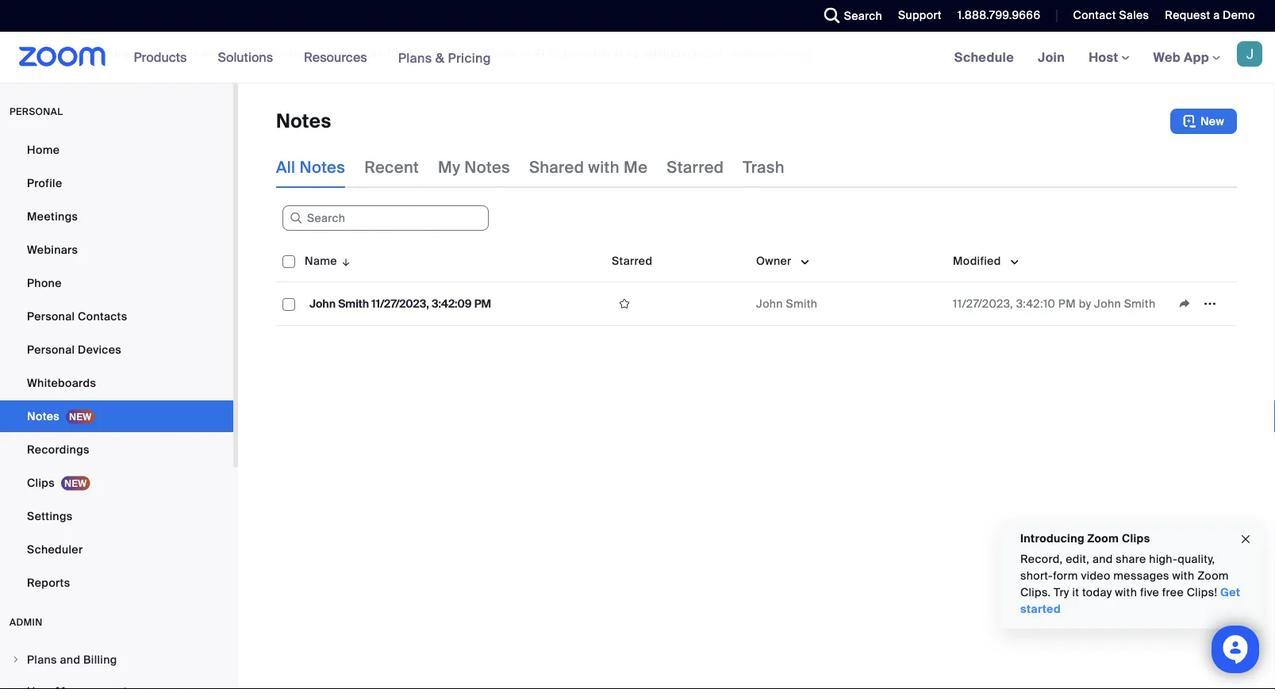 Task type: describe. For each thing, give the bounding box(es) containing it.
record, edit, and share high-quality, short-form video messages with zoom clips. try it today with five free clips!
[[1021, 553, 1230, 601]]

edit,
[[1066, 553, 1090, 567]]

started
[[1021, 603, 1062, 617]]

zoom inside record, edit, and share high-quality, short-form video messages with zoom clips. try it today with five free clips!
[[1198, 569, 1230, 584]]

zoom right meet
[[50, 46, 82, 61]]

1 to from the left
[[339, 46, 350, 61]]

john smith
[[757, 297, 818, 311]]

meet
[[19, 46, 48, 61]]

scheduler link
[[0, 534, 233, 566]]

all notes
[[276, 157, 345, 177]]

with inside tabs of all notes page tab list
[[589, 157, 620, 177]]

meetings navigation
[[943, 32, 1276, 84]]

devices
[[78, 343, 122, 357]]

more options for john smith 11/27/2023, 3:42:09 pm image
[[1198, 297, 1223, 311]]

meetings
[[27, 209, 78, 224]]

personal contacts link
[[0, 301, 233, 333]]

record,
[[1021, 553, 1063, 567]]

smith for john smith
[[786, 297, 818, 311]]

reports link
[[0, 568, 233, 599]]

personal menu menu
[[0, 134, 233, 601]]

home
[[27, 143, 60, 157]]

a
[[1214, 8, 1221, 23]]

new
[[1201, 114, 1225, 129]]

new
[[195, 46, 217, 61]]

web app button
[[1154, 49, 1221, 66]]

2 upgrade from the left
[[730, 46, 778, 61]]

share image
[[1173, 297, 1198, 311]]

introducing
[[1021, 532, 1085, 546]]

home link
[[0, 134, 233, 166]]

1 horizontal spatial with
[[1116, 586, 1138, 601]]

one
[[388, 46, 410, 61]]

my notes
[[438, 157, 510, 177]]

additional
[[644, 46, 698, 61]]

modified
[[954, 254, 1002, 268]]

recordings link
[[0, 434, 233, 466]]

web
[[1154, 49, 1181, 66]]

high-
[[1150, 553, 1178, 567]]

2 ai from the left
[[220, 46, 231, 61]]

recent
[[365, 157, 419, 177]]

get started
[[1021, 586, 1241, 617]]

john smith 11/27/2023, 3:42:09 pm
[[310, 297, 492, 311]]

join
[[1039, 49, 1066, 66]]

host button
[[1089, 49, 1130, 66]]

zoom up edit,
[[1088, 532, 1120, 546]]

companion
[[548, 46, 611, 61]]

plans & pricing
[[398, 49, 491, 66]]

host
[[1089, 49, 1122, 66]]

quality,
[[1178, 553, 1216, 567]]

get
[[458, 46, 475, 61]]

notes right my
[[465, 157, 510, 177]]

and inside menu item
[[60, 653, 80, 668]]

short-
[[1021, 569, 1054, 584]]

products
[[134, 49, 187, 66]]

admin
[[10, 617, 43, 629]]

product information navigation
[[122, 32, 503, 84]]

request
[[1166, 8, 1211, 23]]

shared with me
[[530, 157, 648, 177]]

trash
[[743, 157, 785, 177]]

notes right all
[[300, 157, 345, 177]]

1 horizontal spatial clips
[[1123, 532, 1151, 546]]

pro
[[413, 46, 431, 61]]

2 pm from the left
[[1059, 297, 1077, 311]]

at
[[614, 46, 624, 61]]

pricing
[[448, 49, 491, 66]]

search
[[845, 8, 883, 23]]

personal contacts
[[27, 309, 127, 324]]

settings
[[27, 509, 73, 524]]

my
[[438, 157, 461, 177]]

2 right image from the top
[[11, 688, 21, 690]]

notes inside "personal menu" menu
[[27, 409, 60, 424]]

resources button
[[304, 32, 374, 83]]

personal
[[10, 106, 63, 118]]

clips!
[[1188, 586, 1218, 601]]

plans for plans & pricing
[[398, 49, 432, 66]]

smith for john smith 11/27/2023, 3:42:09 pm
[[338, 297, 369, 311]]

your
[[169, 46, 192, 61]]

personal devices link
[[0, 334, 233, 366]]

starred inside 'application'
[[612, 254, 653, 268]]

whiteboards
[[27, 376, 96, 391]]

profile
[[27, 176, 62, 191]]

personal for personal contacts
[[27, 309, 75, 324]]

try
[[1054, 586, 1070, 601]]

2 11/27/2023, from the left
[[954, 297, 1014, 311]]

cost.
[[700, 46, 727, 61]]

1 upgrade from the left
[[289, 46, 336, 61]]

settings link
[[0, 501, 233, 533]]

billing
[[83, 653, 117, 668]]

zoom left one
[[353, 46, 385, 61]]

3 ai from the left
[[534, 46, 545, 61]]

meet zoom ai companion, your new ai assistant! upgrade to zoom one pro and get access to ai companion at no additional cost. upgrade today
[[19, 46, 812, 61]]

clips.
[[1021, 586, 1051, 601]]

plans and billing
[[27, 653, 117, 668]]

reports
[[27, 576, 70, 591]]

all
[[276, 157, 296, 177]]

by
[[1080, 297, 1092, 311]]

schedule
[[955, 49, 1015, 66]]

3 smith from the left
[[1125, 297, 1156, 311]]

access
[[478, 46, 517, 61]]

Search text field
[[283, 206, 489, 231]]



Task type: vqa. For each thing, say whether or not it's contained in the screenshot.
heading
no



Task type: locate. For each thing, give the bounding box(es) containing it.
with up free at right bottom
[[1173, 569, 1195, 584]]

contacts
[[78, 309, 127, 324]]

plans inside plans and billing menu item
[[27, 653, 57, 668]]

right image inside plans and billing menu item
[[11, 656, 21, 665]]

john inside button
[[310, 297, 336, 311]]

1 right image from the top
[[11, 656, 21, 665]]

plans and billing menu item
[[0, 645, 233, 676]]

request a demo
[[1166, 8, 1256, 23]]

starred right me
[[667, 157, 724, 177]]

personal down phone
[[27, 309, 75, 324]]

starred inside tabs of all notes page tab list
[[667, 157, 724, 177]]

0 horizontal spatial clips
[[27, 476, 55, 491]]

banner containing products
[[0, 32, 1276, 84]]

0 horizontal spatial ai
[[85, 46, 96, 61]]

starred
[[667, 157, 724, 177], [612, 254, 653, 268]]

1 horizontal spatial plans
[[398, 49, 432, 66]]

contact sales link
[[1062, 0, 1154, 32], [1074, 8, 1150, 23]]

1.888.799.9666
[[958, 8, 1041, 23]]

ai right new
[[220, 46, 231, 61]]

profile link
[[0, 168, 233, 199]]

john down owner
[[757, 297, 784, 311]]

personal up whiteboards
[[27, 343, 75, 357]]

introducing zoom clips
[[1021, 532, 1151, 546]]

notes up 'recordings'
[[27, 409, 60, 424]]

zoom up 'clips!'
[[1198, 569, 1230, 584]]

me
[[624, 157, 648, 177]]

plans left "&"
[[398, 49, 432, 66]]

pm inside button
[[475, 297, 492, 311]]

right image
[[11, 656, 21, 665], [11, 688, 21, 690]]

0 vertical spatial and
[[434, 46, 455, 61]]

11/27/2023, down modified
[[954, 297, 1014, 311]]

11/27/2023, 3:42:10 pm by john smith
[[954, 297, 1156, 311]]

and
[[434, 46, 455, 61], [1093, 553, 1114, 567], [60, 653, 80, 668]]

pm right 3:42:09
[[475, 297, 492, 311]]

john for john smith
[[757, 297, 784, 311]]

john smith 11/27/2023, 3:42:09 pm unstarred image
[[612, 297, 638, 311]]

1 vertical spatial with
[[1173, 569, 1195, 584]]

0 horizontal spatial smith
[[338, 297, 369, 311]]

tabs of all notes page tab list
[[276, 147, 785, 188]]

demo
[[1224, 8, 1256, 23]]

1 vertical spatial and
[[1093, 553, 1114, 567]]

2 vertical spatial with
[[1116, 586, 1138, 601]]

personal for personal devices
[[27, 343, 75, 357]]

1 vertical spatial right image
[[11, 688, 21, 690]]

support
[[899, 8, 942, 23]]

notes up all notes
[[276, 109, 332, 134]]

upgrade today link
[[730, 46, 812, 61]]

1 11/27/2023, from the left
[[372, 297, 429, 311]]

today inside record, edit, and share high-quality, short-form video messages with zoom clips. try it today with five free clips!
[[1083, 586, 1113, 601]]

1 horizontal spatial today
[[1083, 586, 1113, 601]]

1 pm from the left
[[475, 297, 492, 311]]

clips up settings
[[27, 476, 55, 491]]

0 horizontal spatial with
[[589, 157, 620, 177]]

to right 'access'
[[520, 46, 531, 61]]

with left me
[[589, 157, 620, 177]]

to
[[339, 46, 350, 61], [520, 46, 531, 61]]

messages
[[1114, 569, 1170, 584]]

1 horizontal spatial to
[[520, 46, 531, 61]]

notes link
[[0, 401, 233, 433]]

2 horizontal spatial with
[[1173, 569, 1195, 584]]

upgrade right cost.
[[730, 46, 778, 61]]

11/27/2023, left 3:42:09
[[372, 297, 429, 311]]

sales
[[1120, 8, 1150, 23]]

1 horizontal spatial starred
[[667, 157, 724, 177]]

0 vertical spatial clips
[[27, 476, 55, 491]]

0 horizontal spatial pm
[[475, 297, 492, 311]]

whiteboards link
[[0, 368, 233, 399]]

john for john smith 11/27/2023, 3:42:09 pm
[[310, 297, 336, 311]]

clips
[[27, 476, 55, 491], [1123, 532, 1151, 546]]

0 horizontal spatial plans
[[27, 653, 57, 668]]

plans down admin
[[27, 653, 57, 668]]

upgrade right assistant!
[[289, 46, 336, 61]]

0 horizontal spatial john
[[310, 297, 336, 311]]

meet zoom ai companion, footer
[[0, 26, 1276, 81]]

ai left companion
[[534, 46, 545, 61]]

2 horizontal spatial john
[[1095, 297, 1122, 311]]

john right by
[[1095, 297, 1122, 311]]

app
[[1185, 49, 1210, 66]]

&
[[436, 49, 445, 66]]

web app
[[1154, 49, 1210, 66]]

webinars
[[27, 243, 78, 257]]

0 vertical spatial starred
[[667, 157, 724, 177]]

0 vertical spatial plans
[[398, 49, 432, 66]]

search button
[[813, 0, 887, 32]]

1 john from the left
[[310, 297, 336, 311]]

it
[[1073, 586, 1080, 601]]

1 horizontal spatial and
[[434, 46, 455, 61]]

1 vertical spatial today
[[1083, 586, 1113, 601]]

1 vertical spatial plans
[[27, 653, 57, 668]]

11/27/2023, inside button
[[372, 297, 429, 311]]

0 horizontal spatial and
[[60, 653, 80, 668]]

clips up share
[[1123, 532, 1151, 546]]

2 horizontal spatial and
[[1093, 553, 1114, 567]]

pm
[[475, 297, 492, 311], [1059, 297, 1077, 311]]

five
[[1141, 586, 1160, 601]]

assistant!
[[234, 46, 286, 61]]

and left get
[[434, 46, 455, 61]]

solutions
[[218, 49, 273, 66]]

webinars link
[[0, 234, 233, 266]]

1 horizontal spatial upgrade
[[730, 46, 778, 61]]

support link
[[887, 0, 946, 32], [899, 8, 942, 23]]

john smith 11/27/2023, 3:42:09 pm button
[[305, 294, 496, 314]]

personal devices
[[27, 343, 122, 357]]

new button
[[1171, 109, 1238, 134]]

ai left the companion,
[[85, 46, 96, 61]]

2 horizontal spatial smith
[[1125, 297, 1156, 311]]

with down messages at the right bottom
[[1116, 586, 1138, 601]]

application
[[276, 241, 1238, 326], [1173, 292, 1231, 316]]

get
[[1221, 586, 1241, 601]]

1 horizontal spatial smith
[[786, 297, 818, 311]]

starred up john smith 11/27/2023, 3:42:09 pm unstarred image
[[612, 254, 653, 268]]

name
[[305, 254, 337, 268]]

share
[[1117, 553, 1147, 567]]

companion,
[[99, 46, 166, 61]]

1 horizontal spatial pm
[[1059, 297, 1077, 311]]

banner
[[0, 32, 1276, 84]]

arrow down image
[[337, 252, 352, 271]]

ai
[[85, 46, 96, 61], [220, 46, 231, 61], [534, 46, 545, 61]]

3 john from the left
[[1095, 297, 1122, 311]]

1 horizontal spatial 11/27/2023,
[[954, 297, 1014, 311]]

11/27/2023,
[[372, 297, 429, 311], [954, 297, 1014, 311]]

smith inside button
[[338, 297, 369, 311]]

0 vertical spatial today
[[781, 46, 812, 61]]

schedule link
[[943, 32, 1027, 83]]

personal
[[27, 309, 75, 324], [27, 343, 75, 357]]

2 vertical spatial and
[[60, 653, 80, 668]]

1 vertical spatial clips
[[1123, 532, 1151, 546]]

0 vertical spatial right image
[[11, 656, 21, 665]]

1 smith from the left
[[338, 297, 369, 311]]

and inside meet zoom ai companion, 'footer'
[[434, 46, 455, 61]]

request a demo link
[[1154, 0, 1276, 32], [1166, 8, 1256, 23]]

plans & pricing link
[[398, 49, 491, 66], [398, 49, 491, 66]]

zoom
[[50, 46, 82, 61], [353, 46, 385, 61], [1088, 532, 1120, 546], [1198, 569, 1230, 584]]

application containing name
[[276, 241, 1238, 326]]

notes
[[276, 109, 332, 134], [300, 157, 345, 177], [465, 157, 510, 177], [27, 409, 60, 424]]

1 vertical spatial personal
[[27, 343, 75, 357]]

plans inside product information navigation
[[398, 49, 432, 66]]

and inside record, edit, and share high-quality, short-form video messages with zoom clips. try it today with five free clips!
[[1093, 553, 1114, 567]]

shared
[[530, 157, 585, 177]]

1 ai from the left
[[85, 46, 96, 61]]

0 vertical spatial with
[[589, 157, 620, 177]]

phone
[[27, 276, 62, 291]]

3:42:10
[[1017, 297, 1056, 311]]

plans for plans and billing
[[27, 653, 57, 668]]

0 horizontal spatial 11/27/2023,
[[372, 297, 429, 311]]

and left billing
[[60, 653, 80, 668]]

contact
[[1074, 8, 1117, 23]]

clips inside "personal menu" menu
[[27, 476, 55, 491]]

admin menu menu
[[0, 645, 233, 690]]

pm left by
[[1059, 297, 1077, 311]]

form
[[1054, 569, 1079, 584]]

2 smith from the left
[[786, 297, 818, 311]]

0 horizontal spatial upgrade
[[289, 46, 336, 61]]

close image
[[1240, 531, 1253, 549]]

0 horizontal spatial today
[[781, 46, 812, 61]]

owner
[[757, 254, 792, 268]]

menu item
[[0, 677, 233, 690]]

and up the video
[[1093, 553, 1114, 567]]

0 horizontal spatial starred
[[612, 254, 653, 268]]

recordings
[[27, 443, 90, 457]]

profile picture image
[[1238, 41, 1263, 67]]

free
[[1163, 586, 1185, 601]]

smith left share icon
[[1125, 297, 1156, 311]]

contact sales
[[1074, 8, 1150, 23]]

1 horizontal spatial john
[[757, 297, 784, 311]]

no
[[627, 46, 641, 61]]

1 horizontal spatial ai
[[220, 46, 231, 61]]

phone link
[[0, 268, 233, 299]]

2 john from the left
[[757, 297, 784, 311]]

products button
[[134, 32, 194, 83]]

2 to from the left
[[520, 46, 531, 61]]

john down name
[[310, 297, 336, 311]]

resources
[[304, 49, 367, 66]]

1 personal from the top
[[27, 309, 75, 324]]

zoom logo image
[[19, 47, 106, 67]]

plans
[[398, 49, 432, 66], [27, 653, 57, 668]]

0 vertical spatial personal
[[27, 309, 75, 324]]

2 personal from the top
[[27, 343, 75, 357]]

0 horizontal spatial to
[[339, 46, 350, 61]]

2 horizontal spatial ai
[[534, 46, 545, 61]]

smith down owner
[[786, 297, 818, 311]]

1 vertical spatial starred
[[612, 254, 653, 268]]

get started link
[[1021, 586, 1241, 617]]

to left one
[[339, 46, 350, 61]]

smith down "arrow down" image
[[338, 297, 369, 311]]

today inside meet zoom ai companion, 'footer'
[[781, 46, 812, 61]]

john
[[310, 297, 336, 311], [757, 297, 784, 311], [1095, 297, 1122, 311]]



